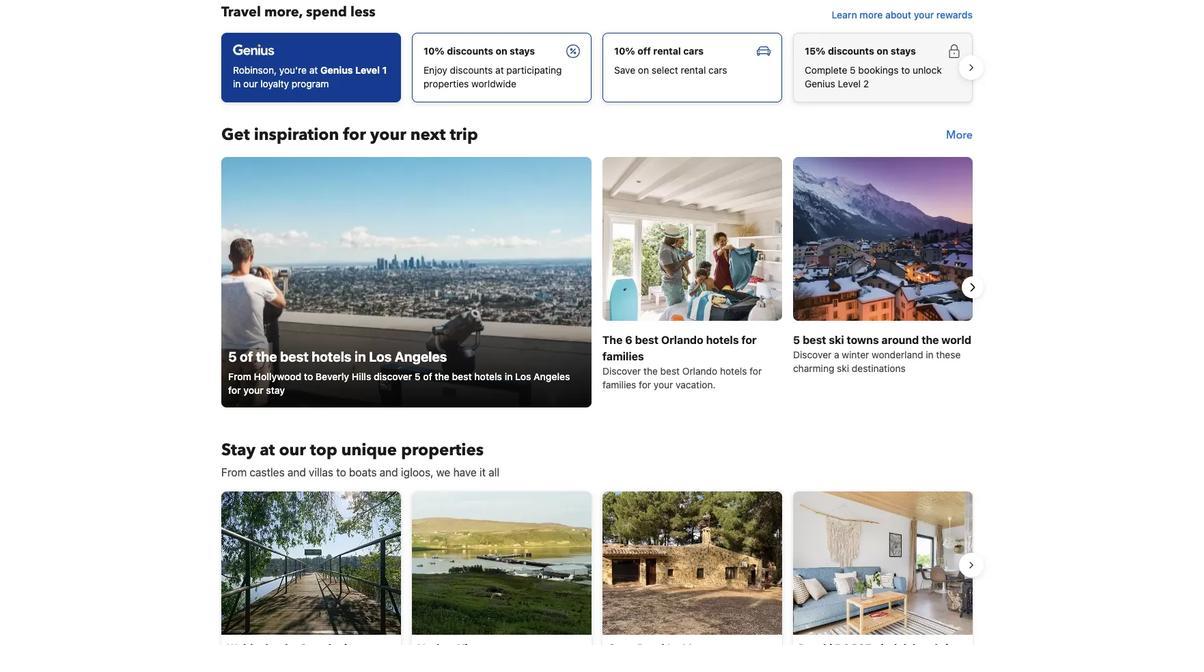 Task type: describe. For each thing, give the bounding box(es) containing it.
discover
[[374, 371, 412, 383]]

your inside learn more about your rewards link
[[914, 9, 934, 20]]

discover for best
[[793, 349, 832, 361]]

5 inside 5 best ski towns around the world discover a winter wonderland in these charming ski destinations
[[793, 334, 800, 346]]

travel more, spend less
[[221, 3, 376, 21]]

hills
[[352, 371, 371, 383]]

1
[[382, 64, 387, 76]]

about
[[886, 9, 912, 20]]

vacation.
[[676, 379, 716, 391]]

genius inside complete 5 bookings to unlock genius level 2
[[805, 78, 836, 89]]

region for stay at our top unique properties
[[210, 486, 984, 646]]

hollywood
[[254, 371, 301, 383]]

bookings
[[859, 64, 899, 76]]

charming
[[793, 363, 835, 374]]

discounts for discounts
[[447, 45, 493, 57]]

1 families from the top
[[603, 350, 644, 363]]

your inside the 6 best orlando hotels for families discover the best orlando hotels for families for your vacation.
[[654, 379, 673, 391]]

robinson,
[[233, 64, 277, 76]]

from inside stay at our top unique properties from castles and villas to boats and igloos, we have it all
[[221, 467, 247, 479]]

10% off rental cars
[[614, 45, 704, 57]]

spend
[[306, 3, 347, 21]]

1 horizontal spatial cars
[[709, 64, 727, 76]]

around
[[882, 334, 919, 346]]

next image
[[965, 279, 981, 296]]

villas
[[309, 467, 334, 479]]

our inside stay at our top unique properties from castles and villas to boats and igloos, we have it all
[[279, 439, 306, 462]]

a
[[834, 349, 840, 361]]

1 horizontal spatial los
[[515, 371, 531, 383]]

save
[[614, 64, 636, 76]]

1 horizontal spatial angeles
[[534, 371, 570, 383]]

inspiration
[[254, 124, 339, 146]]

1 vertical spatial orlando
[[683, 366, 718, 377]]

at inside stay at our top unique properties from castles and villas to boats and igloos, we have it all
[[260, 439, 275, 462]]

beverly
[[316, 371, 349, 383]]

5 of the best hotels in los angeles from hollywood to beverly hills discover 5 of the best hotels in los angeles for your stay
[[228, 349, 570, 396]]

more
[[860, 9, 883, 20]]

trip
[[450, 124, 478, 146]]

unlock
[[913, 64, 942, 76]]

5 best ski towns around the world discover a winter wonderland in these charming ski destinations
[[793, 334, 972, 374]]

from inside 5 of the best hotels in los angeles from hollywood to beverly hills discover 5 of the best hotels in los angeles for your stay
[[228, 371, 251, 383]]

6
[[625, 334, 633, 346]]

level inside complete 5 bookings to unlock genius level 2
[[838, 78, 861, 89]]

0 vertical spatial orlando
[[661, 334, 704, 346]]

more,
[[264, 3, 303, 21]]

best inside 5 best ski towns around the world discover a winter wonderland in these charming ski destinations
[[803, 334, 827, 346]]

in inside the robinson, you're at genius level 1 in our loyalty program
[[233, 78, 241, 89]]

1 vertical spatial ski
[[837, 363, 849, 374]]

complete
[[805, 64, 848, 76]]

to inside complete 5 bookings to unlock genius level 2
[[901, 64, 910, 76]]

select
[[652, 64, 678, 76]]

have
[[453, 467, 477, 479]]

on for bookings
[[877, 45, 889, 57]]

stay at our top unique properties from castles and villas to boats and igloos, we have it all
[[221, 439, 500, 479]]

2 families from the top
[[603, 379, 636, 391]]

2 and from the left
[[380, 467, 398, 479]]

5 of the best hotels in los angeles region
[[210, 157, 984, 418]]

0 horizontal spatial angeles
[[395, 349, 447, 365]]

program
[[292, 78, 329, 89]]

stay
[[221, 439, 256, 462]]

wonderland
[[872, 349, 924, 361]]

stays for 15% discounts on stays
[[891, 45, 916, 57]]

world
[[942, 334, 972, 346]]



Task type: locate. For each thing, give the bounding box(es) containing it.
genius down complete
[[805, 78, 836, 89]]

discover for 6
[[603, 366, 641, 377]]

15%
[[805, 45, 826, 57]]

on up bookings
[[877, 45, 889, 57]]

0 vertical spatial from
[[228, 371, 251, 383]]

1 vertical spatial properties
[[401, 439, 484, 462]]

0 vertical spatial discover
[[793, 349, 832, 361]]

to inside 5 of the best hotels in los angeles from hollywood to beverly hills discover 5 of the best hotels in los angeles for your stay
[[304, 371, 313, 383]]

10% discounts on stays
[[424, 45, 535, 57]]

to
[[901, 64, 910, 76], [304, 371, 313, 383], [336, 467, 346, 479]]

properties up we on the left bottom of page
[[401, 439, 484, 462]]

1 horizontal spatial on
[[638, 64, 649, 76]]

discover
[[793, 349, 832, 361], [603, 366, 641, 377]]

to left beverly
[[304, 371, 313, 383]]

our inside the robinson, you're at genius level 1 in our loyalty program
[[243, 78, 258, 89]]

blue genius logo image
[[233, 44, 274, 55], [233, 44, 274, 55]]

families down the
[[603, 379, 636, 391]]

discover inside the 6 best orlando hotels for families discover the best orlando hotels for families for your vacation.
[[603, 366, 641, 377]]

on
[[496, 45, 508, 57], [877, 45, 889, 57], [638, 64, 649, 76]]

the 6 best orlando hotels for families discover the best orlando hotels for families for your vacation.
[[603, 334, 762, 391]]

0 horizontal spatial our
[[243, 78, 258, 89]]

1 horizontal spatial discover
[[793, 349, 832, 361]]

worldwide
[[472, 78, 517, 89]]

10% for 10% discounts on stays
[[424, 45, 445, 57]]

the 6 best orlando hotels for families image
[[603, 157, 782, 321]]

to for stay at our top unique properties
[[336, 467, 346, 479]]

1 horizontal spatial genius
[[805, 78, 836, 89]]

and right boats
[[380, 467, 398, 479]]

our left 'top'
[[279, 439, 306, 462]]

stays up the "unlock"
[[891, 45, 916, 57]]

to left the "unlock"
[[901, 64, 910, 76]]

boats
[[349, 467, 377, 479]]

2 10% from the left
[[614, 45, 635, 57]]

0 vertical spatial level
[[355, 64, 380, 76]]

winter
[[842, 349, 869, 361]]

1 horizontal spatial level
[[838, 78, 861, 89]]

genius
[[321, 64, 353, 76], [805, 78, 836, 89]]

1 vertical spatial discover
[[603, 366, 641, 377]]

1 horizontal spatial our
[[279, 439, 306, 462]]

these
[[936, 349, 961, 361]]

we
[[436, 467, 451, 479]]

1 vertical spatial angeles
[[534, 371, 570, 383]]

enjoy
[[424, 64, 447, 76]]

1 horizontal spatial stays
[[891, 45, 916, 57]]

level
[[355, 64, 380, 76], [838, 78, 861, 89]]

on up enjoy discounts at participating properties worldwide
[[496, 45, 508, 57]]

0 vertical spatial angeles
[[395, 349, 447, 365]]

your
[[914, 9, 934, 20], [370, 124, 406, 146], [654, 379, 673, 391], [243, 385, 264, 396]]

0 vertical spatial rental
[[654, 45, 681, 57]]

stays for 10% discounts on stays
[[510, 45, 535, 57]]

participating
[[507, 64, 562, 76]]

0 vertical spatial properties
[[424, 78, 469, 89]]

0 horizontal spatial of
[[240, 349, 253, 365]]

learn more about your rewards
[[832, 9, 973, 20]]

rental
[[654, 45, 681, 57], [681, 64, 706, 76]]

genius up program
[[321, 64, 353, 76]]

discounts
[[447, 45, 493, 57], [828, 45, 875, 57], [450, 64, 493, 76]]

at up program
[[309, 64, 318, 76]]

our down robinson,
[[243, 78, 258, 89]]

0 vertical spatial los
[[369, 349, 392, 365]]

0 horizontal spatial discover
[[603, 366, 641, 377]]

all
[[489, 467, 500, 479]]

from
[[228, 371, 251, 383], [221, 467, 247, 479]]

10% up save
[[614, 45, 635, 57]]

to for 5 of the best hotels in los angeles
[[304, 371, 313, 383]]

1 vertical spatial families
[[603, 379, 636, 391]]

1 vertical spatial to
[[304, 371, 313, 383]]

1 vertical spatial genius
[[805, 78, 836, 89]]

10% up the enjoy
[[424, 45, 445, 57]]

rental up select
[[654, 45, 681, 57]]

the inside 5 best ski towns around the world discover a winter wonderland in these charming ski destinations
[[922, 334, 939, 346]]

properties
[[424, 78, 469, 89], [401, 439, 484, 462]]

stay
[[266, 385, 285, 396]]

0 horizontal spatial at
[[260, 439, 275, 462]]

next
[[410, 124, 446, 146]]

2 region from the top
[[210, 486, 984, 646]]

los
[[369, 349, 392, 365], [515, 371, 531, 383]]

and
[[288, 467, 306, 479], [380, 467, 398, 479]]

at inside enjoy discounts at participating properties worldwide
[[496, 64, 504, 76]]

complete 5 bookings to unlock genius level 2
[[805, 64, 942, 89]]

0 horizontal spatial level
[[355, 64, 380, 76]]

stays up participating
[[510, 45, 535, 57]]

at for you're
[[309, 64, 318, 76]]

0 horizontal spatial stays
[[510, 45, 535, 57]]

1 vertical spatial region
[[210, 486, 984, 646]]

level left the 1
[[355, 64, 380, 76]]

1 horizontal spatial at
[[309, 64, 318, 76]]

our
[[243, 78, 258, 89], [279, 439, 306, 462]]

your left 'next'
[[370, 124, 406, 146]]

2 horizontal spatial to
[[901, 64, 910, 76]]

region
[[210, 27, 984, 108], [210, 486, 984, 646]]

for
[[343, 124, 366, 146], [742, 334, 757, 346], [750, 366, 762, 377], [639, 379, 651, 391], [228, 385, 241, 396]]

0 vertical spatial our
[[243, 78, 258, 89]]

1 vertical spatial of
[[423, 371, 432, 383]]

discounts inside enjoy discounts at participating properties worldwide
[[450, 64, 493, 76]]

2 horizontal spatial at
[[496, 64, 504, 76]]

unique
[[341, 439, 397, 462]]

from left hollywood
[[228, 371, 251, 383]]

1 horizontal spatial and
[[380, 467, 398, 479]]

discover up charming
[[793, 349, 832, 361]]

your inside 5 of the best hotels in los angeles from hollywood to beverly hills discover 5 of the best hotels in los angeles for your stay
[[243, 385, 264, 396]]

1 vertical spatial level
[[838, 78, 861, 89]]

igloos,
[[401, 467, 434, 479]]

discounts up enjoy discounts at participating properties worldwide
[[447, 45, 493, 57]]

properties down the enjoy
[[424, 78, 469, 89]]

0 horizontal spatial 10%
[[424, 45, 445, 57]]

cars up 'save on select rental cars'
[[684, 45, 704, 57]]

region for travel more, spend less
[[210, 27, 984, 108]]

1 vertical spatial our
[[279, 439, 306, 462]]

castles
[[250, 467, 285, 479]]

2 stays from the left
[[891, 45, 916, 57]]

get
[[221, 124, 250, 146]]

learn more about your rewards link
[[827, 3, 979, 27]]

1 vertical spatial cars
[[709, 64, 727, 76]]

more link
[[946, 124, 973, 146]]

0 horizontal spatial cars
[[684, 45, 704, 57]]

on right save
[[638, 64, 649, 76]]

rewards
[[937, 9, 973, 20]]

region containing 10% discounts on stays
[[210, 27, 984, 108]]

10% for 10% off rental cars
[[614, 45, 635, 57]]

orlando
[[661, 334, 704, 346], [683, 366, 718, 377]]

your left 'vacation.'
[[654, 379, 673, 391]]

discounts up complete
[[828, 45, 875, 57]]

1 horizontal spatial 10%
[[614, 45, 635, 57]]

5 inside complete 5 bookings to unlock genius level 2
[[850, 64, 856, 76]]

at up castles
[[260, 439, 275, 462]]

hotels
[[706, 334, 739, 346], [312, 349, 352, 365], [720, 366, 747, 377], [474, 371, 502, 383]]

0 horizontal spatial los
[[369, 349, 392, 365]]

level left 2
[[838, 78, 861, 89]]

more
[[946, 128, 973, 143]]

level inside the robinson, you're at genius level 1 in our loyalty program
[[355, 64, 380, 76]]

the
[[922, 334, 939, 346], [256, 349, 277, 365], [644, 366, 658, 377], [435, 371, 450, 383]]

0 horizontal spatial and
[[288, 467, 306, 479]]

from down stay
[[221, 467, 247, 479]]

robinson, you're at genius level 1 in our loyalty program
[[233, 64, 387, 89]]

2 vertical spatial to
[[336, 467, 346, 479]]

it
[[480, 467, 486, 479]]

discover down 6
[[603, 366, 641, 377]]

rental right select
[[681, 64, 706, 76]]

0 vertical spatial genius
[[321, 64, 353, 76]]

1 and from the left
[[288, 467, 306, 479]]

and left villas
[[288, 467, 306, 479]]

genius inside the robinson, you're at genius level 1 in our loyalty program
[[321, 64, 353, 76]]

of
[[240, 349, 253, 365], [423, 371, 432, 383]]

off
[[638, 45, 651, 57]]

you're
[[279, 64, 307, 76]]

properties inside enjoy discounts at participating properties worldwide
[[424, 78, 469, 89]]

travel
[[221, 3, 261, 21]]

to inside stay at our top unique properties from castles and villas to boats and igloos, we have it all
[[336, 467, 346, 479]]

families
[[603, 350, 644, 363], [603, 379, 636, 391]]

discover inside 5 best ski towns around the world discover a winter wonderland in these charming ski destinations
[[793, 349, 832, 361]]

5
[[850, 64, 856, 76], [793, 334, 800, 346], [228, 349, 237, 365], [415, 371, 421, 383]]

your left stay
[[243, 385, 264, 396]]

0 vertical spatial families
[[603, 350, 644, 363]]

at
[[309, 64, 318, 76], [496, 64, 504, 76], [260, 439, 275, 462]]

towns
[[847, 334, 879, 346]]

0 horizontal spatial on
[[496, 45, 508, 57]]

on for at
[[496, 45, 508, 57]]

ski up a
[[829, 334, 844, 346]]

cars right select
[[709, 64, 727, 76]]

15% discounts on stays
[[805, 45, 916, 57]]

at for discounts
[[496, 64, 504, 76]]

2 horizontal spatial on
[[877, 45, 889, 57]]

ski down a
[[837, 363, 849, 374]]

1 horizontal spatial to
[[336, 467, 346, 479]]

the
[[603, 334, 623, 346]]

1 10% from the left
[[424, 45, 445, 57]]

top
[[310, 439, 337, 462]]

in
[[233, 78, 241, 89], [355, 349, 366, 365], [926, 349, 934, 361], [505, 371, 513, 383]]

destinations
[[852, 363, 906, 374]]

at up worldwide
[[496, 64, 504, 76]]

enjoy discounts at participating properties worldwide
[[424, 64, 562, 89]]

5 best ski towns around the world image
[[793, 157, 973, 321]]

0 vertical spatial to
[[901, 64, 910, 76]]

0 vertical spatial ski
[[829, 334, 844, 346]]

1 horizontal spatial of
[[423, 371, 432, 383]]

1 vertical spatial from
[[221, 467, 247, 479]]

0 horizontal spatial to
[[304, 371, 313, 383]]

0 vertical spatial cars
[[684, 45, 704, 57]]

1 vertical spatial rental
[[681, 64, 706, 76]]

0 horizontal spatial genius
[[321, 64, 353, 76]]

your right about
[[914, 9, 934, 20]]

in inside 5 best ski towns around the world discover a winter wonderland in these charming ski destinations
[[926, 349, 934, 361]]

learn
[[832, 9, 857, 20]]

2
[[864, 78, 869, 89]]

angeles
[[395, 349, 447, 365], [534, 371, 570, 383]]

0 vertical spatial of
[[240, 349, 253, 365]]

10%
[[424, 45, 445, 57], [614, 45, 635, 57]]

1 region from the top
[[210, 27, 984, 108]]

to right villas
[[336, 467, 346, 479]]

save on select rental cars
[[614, 64, 727, 76]]

stays
[[510, 45, 535, 57], [891, 45, 916, 57]]

discounts for 5
[[828, 45, 875, 57]]

the inside the 6 best orlando hotels for families discover the best orlando hotels for families for your vacation.
[[644, 366, 658, 377]]

less
[[351, 3, 376, 21]]

1 stays from the left
[[510, 45, 535, 57]]

best
[[635, 334, 659, 346], [803, 334, 827, 346], [280, 349, 309, 365], [661, 366, 680, 377], [452, 371, 472, 383]]

properties inside stay at our top unique properties from castles and villas to boats and igloos, we have it all
[[401, 439, 484, 462]]

cars
[[684, 45, 704, 57], [709, 64, 727, 76]]

0 vertical spatial region
[[210, 27, 984, 108]]

discounts down 10% discounts on stays
[[450, 64, 493, 76]]

for inside 5 of the best hotels in los angeles from hollywood to beverly hills discover 5 of the best hotels in los angeles for your stay
[[228, 385, 241, 396]]

loyalty
[[261, 78, 289, 89]]

families down 6
[[603, 350, 644, 363]]

get inspiration for your next trip
[[221, 124, 478, 146]]

at inside the robinson, you're at genius level 1 in our loyalty program
[[309, 64, 318, 76]]

1 vertical spatial los
[[515, 371, 531, 383]]

ski
[[829, 334, 844, 346], [837, 363, 849, 374]]



Task type: vqa. For each thing, say whether or not it's contained in the screenshot.
& for Volkswagen
no



